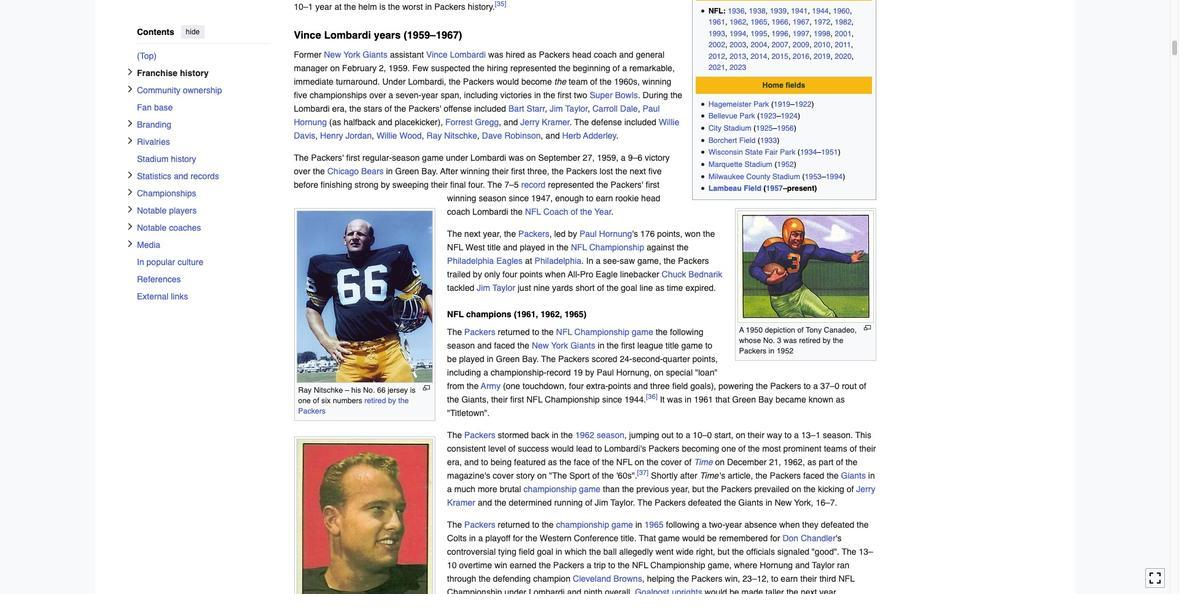 Task type: locate. For each thing, give the bounding box(es) containing it.
against
[[647, 243, 674, 252]]

in right back
[[552, 431, 559, 441]]

jerry inside the jerry kramer
[[856, 485, 876, 495]]

winning down final
[[447, 194, 476, 203]]

included down dale
[[625, 117, 657, 127]]

game
[[422, 153, 444, 163], [632, 328, 653, 338], [681, 341, 703, 351], [579, 485, 601, 495], [612, 521, 633, 530], [658, 534, 680, 544]]

popular
[[146, 257, 175, 267]]

coach inside was hired as packers head coach and general manager on february 2, 1959. few suspected the hiring represented the beginning of a remarkable, immediate turnaround. under lombardi, the packers would become
[[594, 50, 617, 60]]

1 vertical spatial record
[[547, 368, 571, 378]]

0 horizontal spatial bay.
[[422, 167, 438, 176]]

packers link for the following season and faced the
[[464, 328, 495, 338]]

2 x small image from the top
[[126, 137, 134, 144]]

0 vertical spatial 1994
[[730, 29, 747, 38]]

their inside (one touchdown, four extra-points and three field goals), powering the packers to a 37–0 rout of the giants, their first nfl championship since 1944.
[[491, 395, 508, 405]]

robinson
[[505, 131, 541, 141]]

a inside the packers' first regular-season game under lombardi was on september 27, 1959, a 9–6 victory over the
[[621, 153, 626, 163]]

bay
[[759, 395, 773, 405]]

no. inside ray nitschke – his no. 66 jersey is one of six numbers
[[363, 386, 375, 395]]

a left two-
[[702, 521, 707, 530]]

2003
[[730, 41, 747, 49]]

0 horizontal spatial green
[[395, 167, 419, 176]]

immediate
[[294, 77, 334, 87]]

1 horizontal spatial under
[[505, 588, 527, 595]]

1936
[[728, 7, 745, 15]]

1 vertical spatial defeated
[[821, 521, 855, 530]]

1 horizontal spatial game,
[[708, 561, 732, 571]]

1 vertical spatial 1961
[[694, 395, 713, 405]]

five inside in green bay. after winning their first three, the packers lost the next five before finishing strong by sweeping their final four. the 7–5
[[648, 167, 662, 176]]

1 vertical spatial taylor
[[493, 283, 515, 293]]

vince up former
[[294, 29, 321, 41]]

and down 'signaled'
[[795, 561, 810, 571]]

1965)
[[565, 310, 587, 319]]

first inside (one touchdown, four extra-points and three field goals), powering the packers to a 37–0 rout of the giants, their first nfl championship since 1944.
[[510, 395, 524, 405]]

lombardi inside represented the packers' first winning season since 1947, enough to earn rookie head coach lombardi the
[[473, 207, 508, 217]]

3
[[777, 336, 781, 345]]

fan base
[[137, 102, 173, 112]]

and inside was hired as packers head coach and general manager on february 2, 1959. few suspected the hiring represented the beginning of a remarkable, immediate turnaround. under lombardi, the packers would become
[[619, 50, 634, 60]]

packers link for 's 176 points, won the nfl west title and played in the
[[518, 229, 550, 239]]

1 horizontal spatial next
[[630, 167, 646, 176]]

0 vertical spatial jerry kramer link
[[520, 117, 570, 127]]

championships
[[310, 90, 367, 100]]

1934 link
[[800, 148, 817, 157]]

0 horizontal spatial over
[[294, 167, 311, 176]]

carroll dale link
[[593, 104, 638, 114]]

a inside team of the 1960s, winning five championships over a seven-year span, including victories in the first two
[[389, 90, 393, 100]]

championship
[[589, 243, 644, 252], [575, 328, 630, 338], [545, 395, 600, 405], [651, 561, 705, 571], [447, 588, 502, 595]]

lombardi down dave
[[470, 153, 506, 163]]

paul inside in the first league title game to be played in green bay. the packers scored 24-second-quarter points, including a championship-record 19 by paul hornung, on special "loan" from the
[[597, 368, 614, 378]]

0 vertical spatial cover
[[661, 458, 682, 468]]

the left 7–5
[[487, 180, 502, 190]]

the up colts
[[447, 521, 462, 530]]

helping
[[647, 575, 675, 584]]

winning inside team of the 1960s, winning five championships over a seven-year span, including victories in the first two
[[642, 77, 672, 87]]

1 returned from the top
[[498, 328, 530, 338]]

to up "loan"
[[705, 341, 713, 351]]

time down becoming
[[694, 458, 713, 468]]

0 vertical spatial following
[[670, 328, 704, 338]]

rookie
[[615, 194, 639, 203]]

0 horizontal spatial jim taylor link
[[477, 283, 515, 293]]

winning inside in green bay. after winning their first three, the packers lost the next five before finishing strong by sweeping their final four. the 7–5
[[461, 167, 490, 176]]

1965 link up the 1995
[[751, 18, 768, 26]]

base
[[154, 102, 173, 112]]

1 horizontal spatial green
[[496, 355, 520, 365]]

four.
[[468, 180, 485, 190]]

to right 'trip'
[[608, 561, 615, 571]]

one left the six
[[298, 396, 311, 405]]

year inside team of the 1960s, winning five championships over a seven-year span, including victories in the first two
[[422, 90, 438, 100]]

and inside 's controversial tying field goal in which the ball allegedly went wide right, but the officials signaled "good". the 13– 10 overtime win earned the packers a trip to the nfl championship game, where hornung and taylor ran through the defending champion
[[795, 561, 810, 571]]

four inside (one touchdown, four extra-points and three field goals), powering the packers to a 37–0 rout of the giants, their first nfl championship since 1944.
[[569, 382, 584, 392]]

championship inside nfl championship against the philadelphia eagles at philadelphia
[[589, 243, 644, 252]]

2 horizontal spatial would
[[682, 534, 705, 544]]

the up eagles
[[504, 229, 516, 239]]

of down eagle
[[597, 283, 604, 293]]

1965 up the 1995
[[751, 18, 768, 26]]

first
[[558, 90, 572, 100], [346, 153, 360, 163], [511, 167, 525, 176], [646, 180, 660, 190], [621, 341, 635, 351], [510, 395, 524, 405]]

packers up 19
[[558, 355, 589, 365]]

led
[[554, 229, 566, 239]]

lost
[[600, 167, 613, 176]]

2 for from the left
[[770, 534, 780, 544]]

returned for the
[[498, 328, 530, 338]]

notable up the media
[[137, 223, 166, 233]]

the inside 's controversial tying field goal in which the ball allegedly went wide right, but the officials signaled "good". the 13– 10 overtime win earned the packers a trip to the nfl championship game, where hornung and taylor ran through the defending champion
[[842, 548, 857, 557]]

's up "good". on the right
[[836, 534, 842, 544]]

1998
[[814, 29, 831, 38]]

paul inside paul hornung
[[643, 104, 660, 114]]

the packers stormed back in the 1962 season
[[447, 431, 625, 441]]

1951
[[821, 148, 838, 157]]

including up paul hornung
[[464, 90, 498, 100]]

earn up 'year'
[[596, 194, 613, 203]]

year up remembered
[[725, 521, 742, 530]]

packers up consistent
[[464, 431, 495, 441]]

of inside ray nitschke – his no. 66 jersey is one of six numbers
[[313, 396, 319, 405]]

packers link
[[518, 229, 550, 239], [464, 328, 495, 338], [464, 431, 495, 441], [464, 521, 495, 530]]

one inside , jumping out to a 10–0 start, on their way to a 13–1 season. this consistent level of success would lead to lombardi's packers becoming one of the most prominent teams of their era, and to being featured as the face of the nfl on the cover of
[[722, 444, 736, 454]]

notable inside 'link'
[[137, 205, 166, 215]]

jim for tackled
[[477, 283, 490, 293]]

nfl inside , jumping out to a 10–0 start, on their way to a 13–1 season. this consistent level of success would lead to lombardi's packers becoming one of the most prominent teams of their era, and to being featured as the face of the nfl on the cover of
[[616, 458, 633, 468]]

0 horizontal spatial for
[[513, 534, 523, 544]]

earn inside represented the packers' first winning season since 1947, enough to earn rookie head coach lombardi the
[[596, 194, 613, 203]]

0 vertical spatial new
[[324, 50, 341, 60]]

1 horizontal spatial kramer
[[542, 117, 570, 127]]

following up the 'quarter'
[[670, 328, 704, 338]]

1 horizontal spatial points
[[608, 382, 631, 392]]

field inside (one touchdown, four extra-points and three field goals), powering the packers to a 37–0 rout of the giants, their first nfl championship since 1944.
[[672, 382, 688, 392]]

five down victory
[[648, 167, 662, 176]]

the right lost
[[615, 167, 627, 176]]

second-
[[632, 355, 663, 365]]

2010
[[814, 41, 831, 49]]

park up 1923
[[754, 100, 769, 109]]

of right the stars
[[385, 104, 392, 114]]

by down bears
[[381, 180, 390, 190]]

be down two-
[[707, 534, 717, 544]]

nfl inside nfl championship against the philadelphia eagles at philadelphia
[[571, 243, 587, 252]]

"the
[[549, 471, 567, 481]]

would inside , jumping out to a 10–0 start, on their way to a 13–1 season. this consistent level of success would lead to lombardi's packers becoming one of the most prominent teams of their era, and to being featured as the face of the nfl on the cover of
[[551, 444, 574, 454]]

willie
[[659, 117, 679, 127], [377, 131, 397, 141]]

no. left 3
[[763, 336, 775, 345]]

nfl inside 's 176 points, won the nfl west title and played in the
[[447, 243, 463, 252]]

notable for notable players
[[137, 205, 166, 215]]

head inside was hired as packers head coach and general manager on february 2, 1959. few suspected the hiring represented the beginning of a remarkable, immediate turnaround. under lombardi, the packers would become
[[572, 50, 592, 60]]

that
[[639, 534, 656, 544]]

included inside . during the lombardi era, the stars of the packers' offense included
[[474, 104, 506, 114]]

herb adderley link
[[562, 131, 617, 141]]

as right line at top right
[[655, 283, 665, 293]]

2 philadelphia from the left
[[535, 256, 582, 266]]

0 vertical spatial played
[[520, 243, 545, 252]]

they
[[802, 521, 819, 530]]

nfl down 1947,
[[525, 207, 541, 217]]

on inside was hired as packers head coach and general manager on february 2, 1959. few suspected the hiring represented the beginning of a remarkable, immediate turnaround. under lombardi, the packers would become
[[330, 63, 340, 73]]

the inside chuck bednarik tackled jim taylor just nine yards short of the goal line as time expired.
[[607, 283, 619, 293]]

points, inside in the first league title game to be played in green bay. the packers scored 24-second-quarter points, including a championship-record 19 by paul hornung, on special "loan" from the
[[693, 355, 718, 365]]

x small image
[[126, 68, 134, 75], [126, 137, 134, 144], [126, 205, 134, 213], [126, 223, 134, 230], [126, 240, 134, 247]]

2 x small image from the top
[[126, 119, 134, 127]]

canadeo,
[[824, 325, 857, 335]]

era, inside . during the lombardi era, the stars of the packers' offense included
[[332, 104, 347, 114]]

before
[[294, 180, 318, 190]]

bay.
[[422, 167, 438, 176], [522, 355, 539, 365]]

winning for two
[[642, 77, 672, 87]]

history
[[180, 68, 208, 78], [171, 154, 196, 164]]

2 vertical spatial packers'
[[611, 180, 643, 190]]

green
[[395, 167, 419, 176], [496, 355, 520, 365], [732, 395, 756, 405]]

including inside in the first league title game to be played in green bay. the packers scored 24-second-quarter points, including a championship-record 19 by paul hornung, on special "loan" from the
[[447, 368, 481, 378]]

to down (1961,
[[532, 328, 539, 338]]

0 horizontal spatial head
[[572, 50, 592, 60]]

(1959–1967)
[[404, 29, 462, 41]]

milwaukee
[[709, 172, 744, 181]]

0 vertical spatial time
[[694, 458, 713, 468]]

1 horizontal spatial retired
[[799, 336, 821, 345]]

become
[[521, 77, 552, 87]]

4 x small image from the top
[[126, 223, 134, 230]]

returned down nfl champions (1961, 1962, 1965)
[[498, 328, 530, 338]]

rivalries link
[[137, 133, 269, 150]]

1997 link
[[793, 29, 810, 38]]

0 vertical spatial head
[[572, 50, 592, 60]]

0 horizontal spatial jerry
[[520, 117, 540, 127]]

played inside in the first league title game to be played in green bay. the packers scored 24-second-quarter points, including a championship-record 19 by paul hornung, on special "loan" from the
[[459, 355, 485, 365]]

1 horizontal spatial five
[[648, 167, 662, 176]]

lombardi up (as on the top of the page
[[294, 104, 330, 114]]

1 vertical spatial under
[[505, 588, 527, 595]]

1 horizontal spatial over
[[369, 90, 386, 100]]

when inside . in a see-saw game, the packers trailed by only four points when all-pro eagle linebacker
[[545, 270, 566, 280]]

championship inside , helping the packers win, 23–12, to earn their third nfl championship under lombardi and ninth overall.
[[447, 588, 502, 595]]

history for stadium history
[[171, 154, 196, 164]]

but inside 's controversial tying field goal in which the ball allegedly went wide right, but the officials signaled "good". the 13– 10 overtime win earned the packers a trip to the nfl championship game, where hornung and taylor ran through the defending champion
[[718, 548, 730, 557]]

jim right starr
[[550, 104, 563, 114]]

1 vertical spatial when
[[779, 521, 800, 530]]

3 x small image from the top
[[126, 205, 134, 213]]

packers down the which
[[553, 561, 584, 571]]

0 horizontal spatial title
[[487, 243, 501, 252]]

cover up shortly
[[661, 458, 682, 468]]

being
[[491, 458, 512, 468]]

time
[[667, 283, 683, 293]]

1 x small image from the top
[[126, 68, 134, 75]]

in
[[534, 90, 541, 100], [386, 167, 393, 176], [548, 243, 554, 252], [598, 341, 605, 351], [769, 347, 775, 356], [487, 355, 494, 365], [685, 395, 692, 405], [552, 431, 559, 441], [868, 471, 875, 481], [766, 498, 772, 508], [636, 521, 642, 530], [469, 534, 476, 544], [556, 548, 562, 557]]

1 notable from the top
[[137, 205, 166, 215]]

a left the 9–6
[[621, 153, 626, 163]]

packers' up placekicker),
[[409, 104, 441, 114]]

1972 link
[[814, 18, 831, 26]]

season up lombardi's
[[597, 431, 625, 441]]

0 horizontal spatial 1965
[[645, 521, 664, 530]]

tackled
[[447, 283, 474, 293]]

0 vertical spatial packers'
[[409, 104, 441, 114]]

1 x small image from the top
[[126, 85, 134, 92]]

extra-
[[586, 382, 608, 392]]

1 vertical spatial since
[[602, 395, 622, 405]]

title inside 's 176 points, won the nfl west title and played in the
[[487, 243, 501, 252]]

– up the 1933
[[773, 124, 777, 133]]

0 horizontal spatial 1962
[[575, 431, 594, 441]]

cover inside on december 21, 1962, as part of the magazine's cover story on "the sport of the '60s".
[[493, 471, 514, 481]]

in inside in green bay. after winning their first three, the packers lost the next five before finishing strong by sweeping their final four. the 7–5
[[386, 167, 393, 176]]

park
[[754, 100, 769, 109], [740, 112, 755, 121], [780, 148, 796, 157]]

jerry kramer link down shortly
[[447, 485, 876, 508]]

1 vertical spatial year
[[725, 521, 742, 530]]

1 vertical spatial 1952
[[777, 347, 794, 356]]

3 x small image from the top
[[126, 171, 134, 178]]

0 vertical spatial since
[[509, 194, 529, 203]]

year, up west
[[483, 229, 502, 239]]

as inside chuck bednarik tackled jim taylor just nine yards short of the goal line as time expired.
[[655, 283, 665, 293]]

history inside "link"
[[180, 68, 208, 78]]

1 vertical spatial jerry
[[856, 485, 876, 495]]

first inside in the first league title game to be played in green bay. the packers scored 24-second-quarter points, including a championship-record 19 by paul hornung, on special "loan" from the
[[621, 341, 635, 351]]

just
[[518, 283, 531, 293]]

first inside in green bay. after winning their first three, the packers lost the next five before finishing strong by sweeping their final four. the 7–5
[[511, 167, 525, 176]]

0 horizontal spatial 1965 link
[[645, 521, 664, 530]]

1 vertical spatial 1994
[[826, 172, 843, 181]]

1 vertical spatial bay.
[[522, 355, 539, 365]]

ran
[[837, 561, 850, 571]]

defeated inside following a two-year absence when they defeated the colts in a playoff for the western conference title. that game would be remembered for
[[821, 521, 855, 530]]

2014 link
[[751, 52, 768, 61]]

1 vertical spatial 1965
[[645, 521, 664, 530]]

1 vertical spatial faced
[[803, 471, 824, 481]]

nfl inside 's controversial tying field goal in which the ball allegedly went wide right, but the officials signaled "good". the 13– 10 overtime win earned the packers a trip to the nfl championship game, where hornung and taylor ran through the defending champion
[[632, 561, 648, 571]]

first inside represented the packers' first winning season since 1947, enough to earn rookie head coach lombardi the
[[646, 180, 660, 190]]

2 horizontal spatial green
[[732, 395, 756, 405]]

a inside was hired as packers head coach and general manager on february 2, 1959. few suspected the hiring represented the beginning of a remarkable, immediate turnaround. under lombardi, the packers would become
[[622, 63, 627, 73]]

on up york, at right
[[792, 485, 801, 495]]

the up two-
[[724, 498, 736, 508]]

1 vertical spatial willie
[[377, 131, 397, 141]]

2 vertical spatial would
[[682, 534, 705, 544]]

1 horizontal spatial 1962
[[730, 18, 747, 26]]

x small image left statistics
[[126, 171, 134, 178]]

was hired as packers head coach and general manager on february 2, 1959. few suspected the hiring represented the beginning of a remarkable, immediate turnaround. under lombardi, the packers would become
[[294, 50, 675, 87]]

chuck bednarik tackled jim taylor just nine yards short of the goal line as time expired.
[[447, 270, 723, 293]]

x small image left branding
[[126, 119, 134, 127]]

0 vertical spatial 1965 link
[[751, 18, 768, 26]]

game up after
[[422, 153, 444, 163]]

overall.
[[605, 588, 633, 595]]

chicago
[[327, 167, 359, 176]]

0 vertical spatial faced
[[494, 341, 515, 351]]

1 vertical spatial 1962,
[[784, 458, 805, 468]]

1 horizontal spatial four
[[569, 382, 584, 392]]

the down jersey
[[398, 396, 409, 405]]

few
[[412, 63, 429, 73]]

1965 link up that
[[645, 521, 664, 530]]

a left 'trip'
[[587, 561, 592, 571]]

the left the hiring
[[473, 63, 485, 73]]

1 vertical spatial packers'
[[311, 153, 344, 163]]

0 horizontal spatial field
[[519, 548, 535, 557]]

jim taylor link down two
[[550, 104, 588, 114]]

0 horizontal spatial but
[[692, 485, 704, 495]]

x small image for notable coaches
[[126, 223, 134, 230]]

2016
[[793, 52, 810, 61]]

37–0
[[821, 382, 840, 392]]

1 vertical spatial 's
[[720, 471, 726, 481]]

franchise history link
[[137, 64, 279, 81]]

first down (one
[[510, 395, 524, 405]]

0 horizontal spatial york
[[344, 50, 360, 60]]

in the first league title game to be played in green bay. the packers scored 24-second-quarter points, including a championship-record 19 by paul hornung, on special "loan" from the
[[447, 341, 718, 392]]

willie down during
[[659, 117, 679, 127]]

included up (as halfback and placekicker), forrest gregg , and jerry kramer . the defense included
[[474, 104, 506, 114]]

only
[[484, 270, 500, 280]]

1 for from the left
[[513, 534, 523, 544]]

packers down the whose
[[739, 347, 767, 356]]

to inside in the first league title game to be played in green bay. the packers scored 24-second-quarter points, including a championship-record 19 by paul hornung, on special "loan" from the
[[705, 341, 713, 351]]

was inside the packers' first regular-season game under lombardi was on september 27, 1959, a 9–6 victory over the
[[509, 153, 524, 163]]

2 vertical spatial jim
[[595, 498, 608, 508]]

1961 down "goals),"
[[694, 395, 713, 405]]

as inside was hired as packers head coach and general manager on february 2, 1959. few suspected the hiring represented the beginning of a remarkable, immediate turnaround. under lombardi, the packers would become
[[527, 50, 537, 60]]

game up league
[[632, 328, 653, 338]]

7–5
[[505, 180, 519, 190]]

nfl down 'ran'
[[839, 575, 855, 584]]

1933 link
[[760, 136, 777, 145]]

touchdown,
[[523, 382, 567, 392]]

1 horizontal spatial in
[[586, 256, 594, 266]]

x small image
[[126, 85, 134, 92], [126, 119, 134, 127], [126, 171, 134, 178], [126, 188, 134, 196]]

– inside ray nitschke – his no. 66 jersey is one of six numbers
[[345, 386, 349, 395]]

game, up win,
[[708, 561, 732, 571]]

taylor inside chuck bednarik tackled jim taylor just nine yards short of the goal line as time expired.
[[493, 283, 515, 293]]

0 horizontal spatial kramer
[[447, 498, 475, 508]]

bay. left after
[[422, 167, 438, 176]]

0 vertical spatial retired
[[799, 336, 821, 345]]

0 horizontal spatial in
[[137, 257, 144, 267]]

yards
[[552, 283, 573, 293]]

title.
[[621, 534, 637, 544]]

0 vertical spatial winning
[[642, 77, 672, 87]]

1 vertical spatial four
[[569, 382, 584, 392]]

0 horizontal spatial under
[[446, 153, 468, 163]]

faced inside "[37] shortly after time 's article, the packers faced the giants"
[[803, 471, 824, 481]]

title up philadelphia eagles link
[[487, 243, 501, 252]]

0 vertical spatial 1952
[[777, 160, 794, 169]]

including up the from
[[447, 368, 481, 378]]

the left 'year'
[[580, 207, 592, 217]]

packers link left led
[[518, 229, 550, 239]]

time inside "[37] shortly after time 's article, the packers faced the giants"
[[700, 471, 719, 481]]

0 vertical spatial willie
[[659, 117, 679, 127]]

back
[[531, 431, 550, 441]]

0 horizontal spatial year
[[422, 90, 438, 100]]

in up pro
[[586, 256, 594, 266]]

1 vertical spatial field
[[519, 548, 535, 557]]

the down remembered
[[732, 548, 744, 557]]

in inside 's controversial tying field goal in which the ball allegedly went wide right, but the officials signaled "good". the 13– 10 overtime win earned the packers a trip to the nfl championship game, where hornung and taylor ran through the defending champion
[[556, 548, 562, 557]]

1 horizontal spatial 1965
[[751, 18, 768, 26]]

x small image for branding
[[126, 119, 134, 127]]

2 vertical spatial taylor
[[812, 561, 835, 571]]

as inside on december 21, 1962, as part of the magazine's cover story on "the sport of the '60s".
[[808, 458, 817, 468]]

0 horizontal spatial faced
[[494, 341, 515, 351]]

1 horizontal spatial field
[[672, 382, 688, 392]]

all-
[[568, 270, 580, 280]]

1 horizontal spatial jim
[[550, 104, 563, 114]]

remembered
[[719, 534, 768, 544]]

his
[[351, 386, 361, 395]]

game, inside 's controversial tying field goal in which the ball allegedly went wide right, but the officials signaled "good". the 13– 10 overtime win earned the packers a trip to the nfl championship game, where hornung and taylor ran through the defending champion
[[708, 561, 732, 571]]

contents
[[137, 27, 174, 37]]

–present)
[[783, 185, 817, 193]]

0 vertical spatial new york giants link
[[324, 50, 388, 60]]

ray inside ray nitschke – his no. 66 jersey is one of six numbers
[[298, 386, 312, 395]]

green inside it was in 1961 that green bay became known as "titletown".
[[732, 395, 756, 405]]

1919
[[774, 100, 791, 109]]

2 returned from the top
[[498, 521, 530, 530]]

of down 'stormed'
[[508, 444, 516, 454]]

1 vertical spatial new york giants link
[[532, 341, 595, 351]]

giants up "absence"
[[738, 498, 763, 508]]

1962, down the prominent
[[784, 458, 805, 468]]

0 horizontal spatial taylor
[[493, 283, 515, 293]]

1952 inside hagemeister park ( 1919 – 1922 ) bellevue park ( 1923 – 1924 ) city stadium ( 1925 – 1956 ) borchert field ( 1933 ) wisconsin state fair park ( 1934 – 1951 ) marquette stadium ( 1952 ) milwaukee county stadium ( 1953 – 1994 ) lambeau field ( 1957 –present)
[[777, 160, 794, 169]]

points,
[[657, 229, 683, 239], [693, 355, 718, 365]]

. during the lombardi era, the stars of the packers' offense included
[[294, 90, 683, 114]]

5 x small image from the top
[[126, 240, 134, 247]]

0 horizontal spatial goal
[[537, 548, 553, 557]]

packers inside , jumping out to a 10–0 start, on their way to a 13–1 season. this consistent level of success would lead to lombardi's packers becoming one of the most prominent teams of their era, and to being featured as the face of the nfl on the cover of
[[649, 444, 680, 454]]

four inside . in a see-saw game, the packers trailed by only four points when all-pro eagle linebacker
[[503, 270, 517, 280]]

a inside 's controversial tying field goal in which the ball allegedly went wide right, but the officials signaled "good". the 13– 10 overtime win earned the packers a trip to the nfl championship game, where hornung and taylor ran through the defending champion
[[587, 561, 592, 571]]

0 horizontal spatial one
[[298, 396, 311, 405]]

1962,
[[541, 310, 562, 319], [784, 458, 805, 468]]

1957 link
[[766, 185, 783, 193]]

one inside ray nitschke – his no. 66 jersey is one of six numbers
[[298, 396, 311, 405]]

. up nfl championship link
[[612, 207, 614, 217]]

1939 link
[[770, 7, 787, 15]]

when up don
[[779, 521, 800, 530]]

rivalries
[[137, 137, 170, 147]]

the down the from
[[447, 395, 459, 405]]

record
[[521, 180, 546, 190], [547, 368, 571, 378]]

be
[[447, 355, 457, 365], [707, 534, 717, 544]]

1994 link right 1953
[[826, 172, 843, 181]]

taylor for ,
[[565, 104, 588, 114]]

four down eagles
[[503, 270, 517, 280]]

york,
[[794, 498, 814, 508]]

title inside in the first league title game to be played in green bay. the packers scored 24-second-quarter points, including a championship-record 19 by paul hornung, on special "loan" from the
[[666, 341, 679, 351]]

under up after
[[446, 153, 468, 163]]

of down this
[[850, 444, 857, 454]]

in inside a 1950 depiction of tony canadeo, whose no. 3 was retired by the packers in 1952
[[769, 347, 775, 356]]

paul down scored
[[597, 368, 614, 378]]

fullscreen image
[[1149, 573, 1162, 585]]

x small image for rivalries
[[126, 137, 134, 144]]

1994 inside hagemeister park ( 1919 – 1922 ) bellevue park ( 1923 – 1924 ) city stadium ( 1925 – 1956 ) borchert field ( 1933 ) wisconsin state fair park ( 1934 – 1951 ) marquette stadium ( 1952 ) milwaukee county stadium ( 1953 – 1994 ) lambeau field ( 1957 –present)
[[826, 172, 843, 181]]

and up the 'magazine's'
[[464, 458, 479, 468]]

0 horizontal spatial when
[[545, 270, 566, 280]]

4 x small image from the top
[[126, 188, 134, 196]]

0 vertical spatial points,
[[657, 229, 683, 239]]

nfl championship game link
[[556, 328, 653, 338]]

's for the
[[632, 229, 638, 239]]

one
[[298, 396, 311, 405], [722, 444, 736, 454]]

1 horizontal spatial era,
[[447, 458, 462, 468]]

the inside , helping the packers win, 23–12, to earn their third nfl championship under lombardi and ninth overall.
[[677, 575, 689, 584]]

2 notable from the top
[[137, 223, 166, 233]]

1 horizontal spatial new
[[532, 341, 549, 351]]

kramer up herb
[[542, 117, 570, 127]]

1952 down fair
[[777, 160, 794, 169]]

would up wide
[[682, 534, 705, 544]]

championship inside 's controversial tying field goal in which the ball allegedly went wide right, but the officials signaled "good". the 13– 10 overtime win earned the packers a trip to the nfl championship game, where hornung and taylor ran through the defending champion
[[651, 561, 705, 571]]

2004
[[751, 41, 768, 49]]

including inside team of the 1960s, winning five championships over a seven-year span, including victories in the first two
[[464, 90, 498, 100]]

year inside following a two-year absence when they defeated the colts in a playoff for the western conference title. that game would be remembered for
[[725, 521, 742, 530]]

stadium down 'rivalries'
[[137, 154, 168, 164]]

0 vertical spatial notable
[[137, 205, 166, 215]]

0 vertical spatial ray
[[427, 131, 442, 141]]

and up dave robinson link
[[504, 117, 518, 127]]

of inside chuck bednarik tackled jim taylor just nine yards short of the goal line as time expired.
[[597, 283, 604, 293]]

victories
[[500, 90, 532, 100]]

jim for ,
[[550, 104, 563, 114]]

(as halfback and placekicker), forrest gregg , and jerry kramer . the defense included
[[327, 117, 659, 127]]

and up the 1944.
[[634, 382, 648, 392]]

game up the 'quarter'
[[681, 341, 703, 351]]

1 horizontal spatial one
[[722, 444, 736, 454]]

0 horizontal spatial jim
[[477, 283, 490, 293]]

year,
[[483, 229, 502, 239], [671, 485, 690, 495]]

x small image for championships
[[126, 188, 134, 196]]

fair
[[765, 148, 778, 157]]

over up before
[[294, 167, 311, 176]]



Task type: vqa. For each thing, say whether or not it's contained in the screenshot.
x small icon associated with Media
yes



Task type: describe. For each thing, give the bounding box(es) containing it.
1 horizontal spatial 1994 link
[[826, 172, 843, 181]]

, henry jordan , willie wood , ray nitschke , dave robinson , and herb adderley .
[[315, 131, 619, 141]]

this
[[855, 431, 872, 441]]

packers link up playoff
[[464, 521, 495, 530]]

the down 'seven-'
[[394, 104, 406, 114]]

following inside the following season and faced the
[[670, 328, 704, 338]]

on left "the
[[537, 471, 547, 481]]

1952 inside a 1950 depiction of tony canadeo, whose no. 3 was retired by the packers in 1952
[[777, 347, 794, 356]]

27,
[[583, 153, 595, 163]]

1923 link
[[760, 112, 777, 121]]

x small image for media
[[126, 240, 134, 247]]

"loan"
[[695, 368, 718, 378]]

represented inside represented the packers' first winning season since 1947, enough to earn rookie head coach lombardi the
[[548, 180, 594, 190]]

west
[[466, 243, 485, 252]]

lombardi inside , helping the packers win, 23–12, to earn their third nfl championship under lombardi and ninth overall.
[[529, 588, 565, 595]]

players
[[169, 205, 196, 215]]

's inside "[37] shortly after time 's article, the packers faced the giants"
[[720, 471, 726, 481]]

the down lost
[[596, 180, 608, 190]]

by inside . in a see-saw game, the packers trailed by only four points when all-pro eagle linebacker
[[473, 270, 482, 280]]

the down september
[[552, 167, 564, 176]]

was inside was hired as packers head coach and general manager on february 2, 1959. few suspected the hiring represented the beginning of a remarkable, immediate turnaround. under lombardi, the packers would become
[[488, 50, 504, 60]]

brutal
[[500, 485, 521, 495]]

the up december
[[748, 444, 760, 454]]

media
[[137, 240, 160, 250]]

the down previous
[[638, 498, 652, 508]]

stadium up the 'borchert field' link
[[724, 124, 752, 133]]

the up champion
[[539, 561, 551, 571]]

of down the giants link
[[847, 485, 854, 495]]

– up "1924"
[[791, 100, 795, 109]]

a left 13–1 on the bottom right of the page
[[794, 431, 799, 441]]

to left being
[[481, 458, 488, 468]]

2007 link
[[772, 41, 789, 49]]

stadium up county
[[745, 160, 773, 169]]

nfl inside , helping the packers win, 23–12, to earn their third nfl championship under lombardi and ninth overall.
[[839, 575, 855, 584]]

packers link for , jumping out to a 10–0 start, on their way to a 13–1 season. this consistent level of success would lead to lombardi's packers becoming one of the most prominent teams of their era, and to being featured as the face of the nfl on the cover of
[[464, 431, 495, 441]]

level
[[488, 444, 506, 454]]

1 vertical spatial next
[[464, 229, 481, 239]]

the up "[37]" link
[[647, 458, 659, 468]]

1 philadelphia from the left
[[447, 256, 494, 266]]

1962 inside nfl: 1936 , 1938 , 1939 , 1941 , 1944 , 1960 , 1961 , 1962 , 1965 , 1966 , 1967 , 1972 , 1982 , 1993 , 1994 , 1995 , 1996 , 1997 , 1998 , 2001 , 2002 , 2003 , 2004 , 2007 , 2009 , 2010 , 2011 , 2012 , 2013 , 2014 , 2015 , 2016 , 2019 , 2020 , 2021 , 2023
[[730, 18, 747, 26]]

of inside (one touchdown, four extra-points and three field goals), powering the packers to a 37–0 rout of the giants, their first nfl championship since 1944.
[[859, 382, 866, 392]]

packers left led
[[518, 229, 550, 239]]

– up 1953
[[817, 148, 821, 157]]

a up controversial
[[478, 534, 483, 544]]

[37]
[[637, 469, 649, 478]]

and up championships on the left
[[173, 171, 188, 181]]

. down defense
[[617, 131, 619, 141]]

stadium history link
[[137, 150, 269, 167]]

1993 link
[[709, 29, 725, 38]]

the up new york giants
[[542, 328, 554, 338]]

packers inside . in a see-saw game, the packers trailed by only four points when all-pro eagle linebacker
[[678, 256, 709, 266]]

x small image for statistics and records
[[126, 171, 134, 178]]

1959.
[[389, 63, 410, 73]]

0 vertical spatial park
[[754, 100, 769, 109]]

1951 link
[[821, 148, 838, 157]]

the down bart starr , jim taylor , carroll dale ,
[[574, 117, 589, 127]]

0 vertical spatial year,
[[483, 229, 502, 239]]

a left 10–0
[[686, 431, 691, 441]]

green inside in the first league title game to be played in green bay. the packers scored 24-second-quarter points, including a championship-record 19 by paul hornung, on special "loan" from the
[[496, 355, 520, 365]]

nine
[[534, 283, 550, 293]]

1 vertical spatial 1965 link
[[645, 521, 664, 530]]

chicago bears link
[[327, 167, 384, 176]]

nfl coach of the year .
[[525, 207, 614, 217]]

by inside a 1950 depiction of tony canadeo, whose no. 3 was retired by the packers in 1952
[[823, 336, 831, 345]]

bart starr , jim taylor , carroll dale ,
[[509, 104, 643, 114]]

points inside . in a see-saw game, the packers trailed by only four points when all-pro eagle linebacker
[[520, 270, 543, 280]]

1 vertical spatial jim taylor link
[[477, 283, 515, 293]]

start,
[[714, 431, 734, 441]]

lombardi inside . during the lombardi era, the stars of the packers' offense included
[[294, 104, 330, 114]]

would inside was hired as packers head coach and general manager on february 2, 1959. few suspected the hiring represented the beginning of a remarkable, immediate turnaround. under lombardi, the packers would become
[[497, 77, 519, 87]]

1965 inside nfl: 1936 , 1938 , 1939 , 1941 , 1944 , 1960 , 1961 , 1962 , 1965 , 1966 , 1967 , 1972 , 1982 , 1993 , 1994 , 1995 , 1996 , 1997 , 1998 , 2001 , 2002 , 2003 , 2004 , 2007 , 2009 , 2010 , 2011 , 2012 , 2013 , 2014 , 2015 , 2016 , 2019 , 2020 , 2021 , 2023
[[751, 18, 768, 26]]

0 horizontal spatial willie
[[377, 131, 397, 141]]

more
[[478, 485, 497, 495]]

[36]
[[646, 393, 658, 402]]

packers inside retired by the packers
[[298, 407, 326, 416]]

1 vertical spatial york
[[551, 341, 568, 351]]

year
[[595, 207, 612, 217]]

the down "time" "link"
[[707, 485, 719, 495]]

the inside in the first league title game to be played in green bay. the packers scored 24-second-quarter points, including a championship-record 19 by paul hornung, on special "loan" from the
[[541, 355, 556, 365]]

no. inside a 1950 depiction of tony canadeo, whose no. 3 was retired by the packers in 1952
[[763, 336, 775, 345]]

1 vertical spatial new
[[532, 341, 549, 351]]

1944.
[[625, 395, 646, 405]]

becoming
[[682, 444, 719, 454]]

packers up become
[[539, 50, 570, 60]]

packers inside 's controversial tying field goal in which the ball allegedly went wide right, but the officials signaled "good". the 13– 10 overtime win earned the packers a trip to the nfl championship game, where hornung and taylor ran through the defending champion
[[553, 561, 584, 571]]

0 vertical spatial jerry
[[520, 117, 540, 127]]

their up 7–5
[[492, 167, 509, 176]]

packers down previous
[[655, 498, 686, 508]]

2 horizontal spatial jim
[[595, 498, 608, 508]]

controversial
[[447, 548, 496, 557]]

1 vertical spatial jerry kramer link
[[447, 485, 876, 508]]

notable for notable coaches
[[137, 223, 166, 233]]

1 horizontal spatial 1965 link
[[751, 18, 768, 26]]

over inside the packers' first regular-season game under lombardi was on september 27, 1959, a 9–6 victory over the
[[294, 167, 311, 176]]

victory
[[645, 153, 670, 163]]

0 vertical spatial vince
[[294, 29, 321, 41]]

10–0
[[693, 431, 712, 441]]

giants up scored
[[571, 341, 595, 351]]

was inside it was in 1961 that green bay became known as "titletown".
[[667, 395, 683, 405]]

nitschke inside ray nitschke – his no. 66 jersey is one of six numbers
[[314, 386, 343, 395]]

following inside following a two-year absence when they defeated the colts in a playoff for the western conference title. that game would be remembered for
[[666, 521, 700, 530]]

in down 'prevailed' at the bottom of the page
[[766, 498, 772, 508]]

2023
[[730, 63, 747, 72]]

lombardi inside the packers' first regular-season game under lombardi was on september 27, 1959, a 9–6 victory over the
[[470, 153, 506, 163]]

packers down 'article,' at the bottom right of page
[[721, 485, 752, 495]]

it
[[660, 395, 665, 405]]

on right "time" "link"
[[715, 458, 725, 468]]

finishing
[[321, 180, 352, 190]]

2021
[[709, 63, 725, 72]]

philadelphia link
[[535, 256, 582, 266]]

1933
[[760, 136, 777, 145]]

packers' inside the packers' first regular-season game under lombardi was on september 27, 1959, a 9–6 victory over the
[[311, 153, 344, 163]]

1994 inside nfl: 1936 , 1938 , 1939 , 1941 , 1944 , 1960 , 1961 , 1962 , 1965 , 1966 , 1967 , 1972 , 1982 , 1993 , 1994 , 1995 , 1996 , 1997 , 1998 , 2001 , 2002 , 2003 , 2004 , 2007 , 2009 , 2010 , 2011 , 2012 , 2013 , 2014 , 2015 , 2016 , 2019 , 2020 , 2021 , 2023
[[730, 29, 747, 38]]

2009 link
[[793, 41, 810, 49]]

1 vertical spatial park
[[740, 112, 755, 121]]

's for wide
[[836, 534, 842, 544]]

february
[[342, 63, 377, 73]]

– down '1951' link
[[822, 172, 826, 181]]

on right start,
[[736, 431, 746, 441]]

super
[[590, 90, 613, 100]]

retired by the packers link
[[298, 396, 409, 416]]

of right running at the left bottom of the page
[[585, 498, 593, 508]]

lombardi up february
[[324, 29, 371, 41]]

the up 'prevailed' at the bottom of the page
[[756, 471, 768, 481]]

retired inside retired by the packers
[[365, 396, 386, 405]]

the down '60s".
[[622, 485, 634, 495]]

game, inside . in a see-saw game, the packers trailed by only four points when all-pro eagle linebacker
[[637, 256, 661, 266]]

browns
[[614, 575, 642, 584]]

than
[[603, 485, 620, 495]]

's 176 points, won the nfl west title and played in the
[[447, 229, 715, 252]]

suspected
[[431, 63, 470, 73]]

goals),
[[691, 382, 716, 392]]

1962, for as
[[784, 458, 805, 468]]

0 vertical spatial championship
[[524, 485, 577, 495]]

x small image for community ownership
[[126, 85, 134, 92]]

the packers' first regular-season game under lombardi was on september 27, 1959, a 9–6 victory over the
[[294, 153, 670, 176]]

culture
[[177, 257, 203, 267]]

the up championship-
[[517, 341, 529, 351]]

six
[[321, 396, 331, 405]]

points, inside 's 176 points, won the nfl west title and played in the
[[657, 229, 683, 239]]

next inside in green bay. after winning their first three, the packers lost the next five before finishing strong by sweeping their final four. the 7–5
[[630, 167, 646, 176]]

1962, for 1965)
[[541, 310, 562, 319]]

the up 'team'
[[559, 63, 571, 73]]

in popular culture
[[137, 257, 203, 267]]

1 horizontal spatial new york giants link
[[532, 341, 595, 351]]

on december 21, 1962, as part of the magazine's cover story on "the sport of the '60s".
[[447, 458, 858, 481]]

earn inside , helping the packers win, 23–12, to earn their third nfl championship under lombardi and ninth overall.
[[781, 575, 798, 584]]

0 vertical spatial field
[[739, 136, 756, 145]]

willie inside willie davis
[[659, 117, 679, 127]]

of right face
[[593, 458, 600, 468]]

taylor for just
[[493, 283, 515, 293]]

nfl up new york giants
[[556, 328, 572, 338]]

packers down champions
[[464, 328, 495, 338]]

by inside retired by the packers
[[388, 396, 396, 405]]

to inside 's controversial tying field goal in which the ball allegedly went wide right, but the officials signaled "good". the 13– 10 overtime win earned the packers a trip to the nfl championship game, where hornung and taylor ran through the defending champion
[[608, 561, 615, 571]]

wide
[[676, 548, 694, 557]]

the left 'team'
[[554, 77, 566, 87]]

retired by the packers
[[298, 396, 409, 416]]

jerry kramer
[[447, 485, 876, 508]]

hide button
[[181, 25, 204, 39]]

by inside in green bay. after winning their first three, the packers lost the next five before finishing strong by sweeping their final four. the 7–5
[[381, 180, 390, 190]]

2007
[[772, 41, 789, 49]]

(1961,
[[514, 310, 538, 319]]

their down after
[[431, 180, 448, 190]]

the up western
[[542, 521, 554, 530]]

0 vertical spatial york
[[344, 50, 360, 60]]

1938
[[749, 7, 766, 15]]

0 vertical spatial nitschke
[[444, 131, 477, 141]]

represented the packers' first winning season since 1947, enough to earn rookie head coach lombardi the
[[447, 180, 660, 217]]

kramer inside the jerry kramer
[[447, 498, 475, 508]]

2013 link
[[730, 52, 747, 61]]

chuck
[[662, 270, 686, 280]]

the up consistent
[[447, 431, 462, 441]]

stadium down the 1952 link
[[773, 172, 800, 181]]

a inside (one touchdown, four extra-points and three field goals), powering the packers to a 37–0 rout of the giants, their first nfl championship since 1944.
[[813, 382, 818, 392]]

0 vertical spatial jim taylor link
[[550, 104, 588, 114]]

1993
[[709, 29, 725, 38]]

community ownership link
[[137, 81, 269, 99]]

1 vertical spatial paul hornung link
[[580, 229, 632, 239]]

the up span,
[[449, 77, 461, 87]]

the down conference
[[589, 548, 601, 557]]

the inside a 1950 depiction of tony canadeo, whose no. 3 was retired by the packers in 1952
[[833, 336, 844, 345]]

packers inside a 1950 depiction of tony canadeo, whose no. 3 was retired by the packers in 1952
[[739, 347, 767, 356]]

their left way at the right
[[748, 431, 765, 441]]

championship-
[[491, 368, 547, 378]]

bednarik
[[689, 270, 723, 280]]

of right part
[[836, 458, 843, 468]]

the up 'kicking'
[[827, 471, 839, 481]]

in up scored
[[598, 341, 605, 351]]

1 vertical spatial 1962
[[575, 431, 594, 441]]

1 horizontal spatial vince
[[426, 50, 448, 60]]

0 horizontal spatial 1994 link
[[730, 29, 747, 38]]

1 vertical spatial hornung
[[599, 229, 632, 239]]

in inside following a two-year absence when they defeated the colts in a playoff for the western conference title. that game would be remembered for
[[469, 534, 476, 544]]

the up "the
[[560, 458, 572, 468]]

game up title.
[[612, 521, 633, 530]]

head inside represented the packers' first winning season since 1947, enough to earn rookie head coach lombardi the
[[641, 194, 660, 203]]

a inside in the first league title game to be played in green bay. the packers scored 24-second-quarter points, including a championship-record 19 by paul hornung, on special "loan" from the
[[484, 368, 488, 378]]

by inside in the first league title game to be played in green bay. the packers scored 24-second-quarter points, including a championship-record 19 by paul hornung, on special "loan" from the
[[585, 368, 594, 378]]

to inside represented the packers' first winning season since 1947, enough to earn rookie head coach lombardi the
[[586, 194, 594, 203]]

after
[[680, 471, 698, 481]]

over inside team of the 1960s, winning five championships over a seven-year span, including victories in the first two
[[369, 90, 386, 100]]

0 vertical spatial but
[[692, 485, 704, 495]]

winning for by
[[461, 167, 490, 176]]

the down led
[[557, 243, 569, 252]]

article,
[[728, 471, 753, 481]]

1952 link
[[777, 160, 794, 169]]

the down nfl championship game link
[[607, 341, 619, 351]]

first inside the packers' first regular-season game under lombardi was on september 27, 1959, a 9–6 victory over the
[[346, 153, 360, 163]]

since inside represented the packers' first winning season since 1947, enough to earn rookie head coach lombardi the
[[509, 194, 529, 203]]

two
[[574, 90, 587, 100]]

in up that
[[636, 521, 642, 530]]

the up bay
[[756, 382, 768, 392]]

2 vertical spatial park
[[780, 148, 796, 157]]

former
[[294, 50, 322, 60]]

jordan
[[346, 131, 372, 141]]

bay. inside in green bay. after winning their first three, the packers lost the next five before finishing strong by sweeping their final four. the 7–5
[[422, 167, 438, 176]]

packers' inside represented the packers' first winning season since 1947, enough to earn rookie head coach lombardi the
[[611, 180, 643, 190]]

the up league
[[656, 328, 668, 338]]

returned for playoff
[[498, 521, 530, 530]]

the down tackled
[[447, 328, 462, 338]]

championship up scored
[[575, 328, 630, 338]]

on inside in the first league title game to be played in green bay. the packers scored 24-second-quarter points, including a championship-record 19 by paul hornung, on special "loan" from the
[[654, 368, 664, 378]]

to right the out
[[676, 431, 683, 441]]

the up halfback
[[349, 104, 361, 114]]

powering
[[719, 382, 754, 392]]

in green bay. after winning their first three, the packers lost the next five before finishing strong by sweeping their final four. the 7–5
[[294, 167, 662, 190]]

1956 link
[[777, 124, 794, 133]]

faced inside the following season and faced the
[[494, 341, 515, 351]]

community
[[137, 85, 180, 95]]

line
[[640, 283, 653, 293]]

the up york, at right
[[804, 485, 816, 495]]

1 vertical spatial field
[[744, 185, 762, 193]]

success
[[518, 444, 549, 454]]

the left western
[[525, 534, 537, 544]]

the down 7–5
[[511, 207, 523, 217]]

winning inside represented the packers' first winning season since 1947, enough to earn rookie head coach lombardi the
[[447, 194, 476, 203]]

1 horizontal spatial included
[[625, 117, 657, 127]]

the up super
[[600, 77, 612, 87]]

season inside the following season and faced the
[[447, 341, 475, 351]]

game inside the packers' first regular-season game under lombardi was on september 27, 1959, a 9–6 victory over the
[[422, 153, 444, 163]]

the packers returned to the nfl championship game
[[447, 328, 653, 338]]

0 vertical spatial defeated
[[688, 498, 722, 508]]

the next year, the packers , led by paul hornung
[[447, 229, 632, 239]]

hornung inside paul hornung
[[294, 117, 327, 127]]

x small image for notable players
[[126, 205, 134, 213]]

three
[[650, 382, 670, 392]]

nfl championship against the philadelphia eagles at philadelphia
[[447, 243, 689, 266]]

home fields
[[763, 81, 806, 89]]

to inside , helping the packers win, 23–12, to earn their third nfl championship under lombardi and ninth overall.
[[771, 575, 779, 584]]

1956
[[777, 124, 794, 133]]

1 vertical spatial paul
[[580, 229, 597, 239]]

the inside the packers' first regular-season game under lombardi was on september 27, 1959, a 9–6 victory over the
[[313, 167, 325, 176]]

0 vertical spatial championship game link
[[524, 485, 601, 495]]

their inside , helping the packers win, 23–12, to earn their third nfl championship under lombardi and ninth overall.
[[800, 575, 817, 584]]

goal inside chuck bednarik tackled jim taylor just nine yards short of the goal line as time expired.
[[621, 283, 637, 293]]

the up 13–
[[857, 521, 869, 530]]

to down the 1962 season link
[[595, 444, 602, 454]]

davis
[[294, 131, 315, 141]]

gregg
[[475, 117, 499, 127]]

and inside , jumping out to a 10–0 start, on their way to a 13–1 season. this consistent level of success would lead to lombardi's packers becoming one of the most prominent teams of their era, and to being featured as the face of the nfl on the cover of
[[464, 458, 479, 468]]

0 vertical spatial paul hornung link
[[294, 104, 660, 127]]

a inside in a much more brutal
[[447, 485, 452, 495]]

of up december
[[739, 444, 746, 454]]

under inside , helping the packers win, 23–12, to earn their third nfl championship under lombardi and ninth overall.
[[505, 588, 527, 595]]

1 horizontal spatial year,
[[671, 485, 690, 495]]

the down become
[[543, 90, 555, 100]]

cover inside , jumping out to a 10–0 start, on their way to a 13–1 season. this consistent level of success would lead to lombardi's packers becoming one of the most prominent teams of their era, and to being featured as the face of the nfl on the cover of
[[661, 458, 682, 468]]

in inside 's 176 points, won the nfl west title and played in the
[[548, 243, 554, 252]]

their down this
[[859, 444, 876, 454]]

of down enough
[[571, 207, 578, 217]]

when inside following a two-year absence when they defeated the colts in a playoff for the western conference title. that game would be remembered for
[[779, 521, 800, 530]]

2023 link
[[730, 63, 747, 72]]

[37] shortly after time 's article, the packers faced the giants
[[637, 469, 866, 481]]

and inside 's 176 points, won the nfl west title and played in the
[[503, 243, 517, 252]]

the up the giants link
[[846, 458, 858, 468]]

season inside represented the packers' first winning season since 1947, enough to earn rookie head coach lombardi the
[[479, 194, 507, 203]]

of inside a 1950 depiction of tony canadeo, whose no. 3 was retired by the packers in 1952
[[798, 325, 804, 335]]

– down 1919 'link' at the top of the page
[[777, 112, 781, 121]]

at
[[525, 256, 532, 266]]

the up "than"
[[602, 471, 614, 481]]

the down lombardi's
[[602, 458, 614, 468]]

0 vertical spatial record
[[521, 180, 546, 190]]

1 vertical spatial championship
[[556, 521, 609, 530]]

the right during
[[671, 90, 683, 100]]

x small image for franchise history
[[126, 68, 134, 75]]

record inside in the first league title game to be played in green bay. the packers scored 24-second-quarter points, including a championship-record 19 by paul hornung, on special "loan" from the
[[547, 368, 571, 378]]

in up army link
[[487, 355, 494, 365]]

. inside . in a see-saw game, the packers trailed by only four points when all-pro eagle linebacker
[[582, 256, 584, 266]]

2012
[[709, 52, 725, 61]]

1967 link
[[793, 18, 810, 26]]

. up herb
[[570, 117, 572, 127]]

hired
[[506, 50, 525, 60]]

in inside it was in 1961 that green bay became known as "titletown".
[[685, 395, 692, 405]]

, helping the packers win, 23–12, to earn their third nfl championship under lombardi and ninth overall.
[[447, 575, 855, 595]]

the inside . in a see-saw game, the packers trailed by only four points when all-pro eagle linebacker
[[664, 256, 676, 266]]

turnaround.
[[336, 77, 380, 87]]

1 vertical spatial championship game link
[[556, 521, 633, 530]]

in inside . in a see-saw game, the packers trailed by only four points when all-pro eagle linebacker
[[586, 256, 594, 266]]

team
[[569, 77, 588, 87]]

history for franchise history
[[180, 68, 208, 78]]

to right way at the right
[[785, 431, 792, 441]]

of up after
[[684, 458, 692, 468]]

hornung inside 's controversial tying field goal in which the ball allegedly went wide right, but the officials signaled "good". the 13– 10 overtime win earned the packers a trip to the nfl championship game, where hornung and taylor ran through the defending champion
[[760, 561, 793, 571]]

a inside . in a see-saw game, the packers trailed by only four points when all-pro eagle linebacker
[[596, 256, 601, 266]]

packers up playoff
[[464, 521, 495, 530]]

2009
[[793, 41, 810, 49]]

retired inside a 1950 depiction of tony canadeo, whose no. 3 was retired by the packers in 1952
[[799, 336, 821, 345]]

the up browns
[[618, 561, 630, 571]]

0 horizontal spatial new york giants link
[[324, 50, 388, 60]]

2 horizontal spatial new
[[775, 498, 792, 508]]



